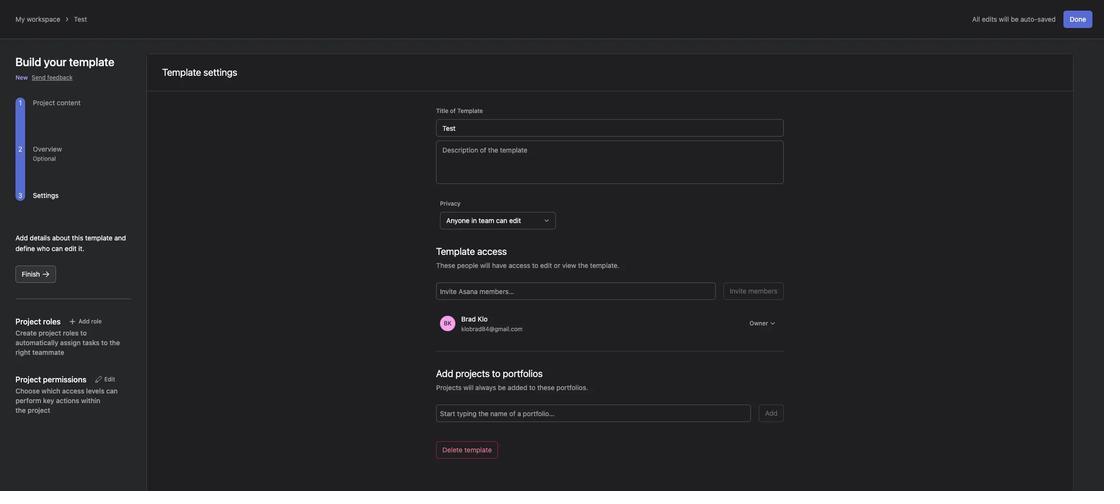 Task type: vqa. For each thing, say whether or not it's contained in the screenshot.
Owner
yes



Task type: describe. For each thing, give the bounding box(es) containing it.
edit
[[104, 376, 115, 383]]

will inside add projects to portfolios projects will always be added to these portfolios.
[[464, 384, 474, 392]]

add for role
[[78, 318, 90, 325]]

bk
[[444, 320, 452, 327]]

anyone in team can edit
[[446, 216, 521, 225]]

edits
[[982, 15, 998, 23]]

to down add role button
[[80, 329, 87, 337]]

edit inside template access these people will have access to edit or view the template.
[[540, 261, 552, 270]]

can inside dropdown button
[[496, 216, 508, 225]]

test
[[74, 15, 87, 23]]

overview button
[[33, 145, 62, 153]]

define
[[15, 244, 35, 253]]

title
[[436, 107, 449, 115]]

invite
[[730, 287, 747, 295]]

will inside template access these people will have access to edit or view the template.
[[480, 261, 490, 270]]

template.
[[590, 261, 620, 270]]

add inside add button
[[765, 409, 778, 417]]

members
[[749, 287, 778, 295]]

delete template button
[[436, 442, 498, 459]]

role
[[91, 318, 102, 325]]

in
[[472, 216, 477, 225]]

to inside template access these people will have access to edit or view the template.
[[532, 261, 539, 270]]

all edits will be auto-saved
[[973, 15, 1056, 23]]

be inside add projects to portfolios projects will always be added to these portfolios.
[[498, 384, 506, 392]]

invite members
[[730, 287, 778, 295]]

delete
[[443, 446, 463, 454]]

the inside template access these people will have access to edit or view the template.
[[578, 261, 588, 270]]

projects
[[436, 384, 462, 392]]

build
[[15, 55, 41, 69]]

to right tasks
[[101, 339, 108, 347]]

this
[[72, 234, 83, 242]]

added
[[508, 384, 528, 392]]

done button
[[1064, 11, 1093, 28]]

overview optional
[[33, 145, 62, 162]]

privacy
[[440, 200, 461, 207]]

access inside template access these people will have access to edit or view the template.
[[509, 261, 531, 270]]

about
[[52, 234, 70, 242]]

feedback
[[47, 74, 73, 81]]

my
[[15, 15, 25, 23]]

of
[[450, 107, 456, 115]]

2
[[18, 145, 22, 153]]

perform
[[15, 397, 41, 405]]

or
[[554, 261, 561, 270]]

overview
[[33, 145, 62, 153]]

can inside 'choose which access levels can perform key actions within the project'
[[106, 387, 118, 395]]

add role button
[[64, 315, 106, 329]]

tasks
[[83, 339, 100, 347]]

3
[[18, 191, 22, 200]]

workspace
[[27, 15, 60, 23]]

send feedback link
[[32, 73, 73, 82]]

template inside button
[[465, 446, 492, 454]]

project permissions
[[15, 375, 86, 384]]

optional
[[33, 155, 56, 162]]

to portfolios
[[492, 368, 543, 379]]

new
[[15, 74, 28, 81]]

within
[[81, 397, 100, 405]]

owner button
[[746, 317, 780, 330]]

actions
[[56, 397, 79, 405]]

always
[[476, 384, 496, 392]]

to inside add projects to portfolios projects will always be added to these portfolios.
[[529, 384, 536, 392]]

the inside create project roles to automatically assign tasks to the right teammate
[[110, 339, 120, 347]]

people
[[457, 261, 479, 270]]

choose which access levels can perform key actions within the project
[[15, 387, 118, 415]]

finish
[[22, 270, 40, 278]]

add button
[[759, 405, 784, 422]]

finish button
[[15, 266, 56, 283]]

choose
[[15, 387, 40, 395]]

team
[[479, 216, 494, 225]]

create
[[15, 329, 37, 337]]

add details about this template and define who can edit it.
[[15, 234, 126, 253]]

add for details
[[15, 234, 28, 242]]

my workspace link
[[15, 15, 60, 23]]

roles
[[63, 329, 79, 337]]

auto-
[[1021, 15, 1038, 23]]

1
[[19, 99, 22, 107]]

content
[[57, 99, 81, 107]]

klobrad84@gmail.com
[[461, 325, 523, 333]]

assign
[[60, 339, 81, 347]]

these
[[436, 261, 455, 270]]

view
[[562, 261, 577, 270]]

add role
[[78, 318, 102, 325]]

0 vertical spatial be
[[1011, 15, 1019, 23]]



Task type: locate. For each thing, give the bounding box(es) containing it.
can down about
[[52, 244, 63, 253]]

done
[[1070, 15, 1087, 23]]

levels
[[86, 387, 104, 395]]

access
[[509, 261, 531, 270], [62, 387, 84, 395]]

add
[[15, 234, 28, 242], [78, 318, 90, 325], [436, 368, 453, 379], [765, 409, 778, 417]]

the project
[[15, 406, 50, 415]]

will left "have"
[[480, 261, 490, 270]]

the right tasks
[[110, 339, 120, 347]]

0 horizontal spatial the
[[110, 339, 120, 347]]

edit
[[509, 216, 521, 225], [65, 244, 77, 253], [540, 261, 552, 270]]

1 horizontal spatial edit
[[509, 216, 521, 225]]

0 horizontal spatial template
[[85, 234, 113, 242]]

new send feedback
[[15, 74, 73, 81]]

0 vertical spatial access
[[509, 261, 531, 270]]

project
[[33, 99, 55, 107]]

will
[[999, 15, 1009, 23], [480, 261, 490, 270], [464, 384, 474, 392]]

template access these people will have access to edit or view the template.
[[436, 246, 620, 270]]

Start typing the name of a portfolio… text field
[[440, 408, 562, 419]]

1 horizontal spatial will
[[480, 261, 490, 270]]

template access
[[436, 246, 507, 257]]

your template
[[44, 55, 114, 69]]

0 horizontal spatial edit
[[65, 244, 77, 253]]

build your template
[[15, 55, 114, 69]]

2 vertical spatial can
[[106, 387, 118, 395]]

right teammate
[[15, 348, 64, 357]]

anyone
[[446, 216, 470, 225]]

automatically
[[15, 339, 58, 347]]

settings button
[[33, 191, 59, 200]]

template
[[457, 107, 483, 115]]

delete template
[[443, 446, 492, 454]]

1 horizontal spatial can
[[106, 387, 118, 395]]

to left or
[[532, 261, 539, 270]]

portfolios.
[[557, 384, 588, 392]]

2 vertical spatial edit
[[540, 261, 552, 270]]

edit inside dropdown button
[[509, 216, 521, 225]]

edit left or
[[540, 261, 552, 270]]

0 vertical spatial edit
[[509, 216, 521, 225]]

and
[[114, 234, 126, 242]]

0 horizontal spatial will
[[464, 384, 474, 392]]

1 horizontal spatial the
[[578, 261, 588, 270]]

1 vertical spatial be
[[498, 384, 506, 392]]

access inside 'choose which access levels can perform key actions within the project'
[[62, 387, 84, 395]]

brad klo klobrad84@gmail.com
[[461, 315, 523, 333]]

these
[[538, 384, 555, 392]]

1 vertical spatial template
[[465, 446, 492, 454]]

which
[[42, 387, 60, 395]]

who
[[37, 244, 50, 253]]

template right this
[[85, 234, 113, 242]]

have
[[492, 261, 507, 270]]

access right "have"
[[509, 261, 531, 270]]

template settings
[[162, 67, 237, 78]]

add inside add details about this template and define who can edit it.
[[15, 234, 28, 242]]

access up actions
[[62, 387, 84, 395]]

Invite Asana members… text field
[[440, 286, 521, 297]]

key
[[43, 397, 54, 405]]

2 vertical spatial will
[[464, 384, 474, 392]]

it.
[[78, 244, 84, 253]]

anyone in team can edit button
[[440, 212, 556, 230]]

0 horizontal spatial can
[[52, 244, 63, 253]]

add inside add projects to portfolios projects will always be added to these portfolios.
[[436, 368, 453, 379]]

project content
[[33, 99, 81, 107]]

be
[[1011, 15, 1019, 23], [498, 384, 506, 392]]

1 horizontal spatial template
[[465, 446, 492, 454]]

edit left it.
[[65, 244, 77, 253]]

None text field
[[436, 119, 784, 137]]

can right the "team"
[[496, 216, 508, 225]]

0 horizontal spatial be
[[498, 384, 506, 392]]

2 horizontal spatial can
[[496, 216, 508, 225]]

1 vertical spatial can
[[52, 244, 63, 253]]

create project roles to automatically assign tasks to the right teammate
[[15, 329, 120, 357]]

1 vertical spatial edit
[[65, 244, 77, 253]]

0 vertical spatial will
[[999, 15, 1009, 23]]

owner
[[750, 320, 768, 327]]

all
[[973, 15, 980, 23]]

settings
[[33, 191, 59, 200]]

project
[[39, 329, 61, 337]]

1 horizontal spatial access
[[509, 261, 531, 270]]

can
[[496, 216, 508, 225], [52, 244, 63, 253], [106, 387, 118, 395]]

send
[[32, 74, 46, 81]]

edit right the "team"
[[509, 216, 521, 225]]

klo
[[478, 315, 488, 323]]

1 vertical spatial access
[[62, 387, 84, 395]]

2 horizontal spatial edit
[[540, 261, 552, 270]]

0 vertical spatial can
[[496, 216, 508, 225]]

can down the edit
[[106, 387, 118, 395]]

1 vertical spatial will
[[480, 261, 490, 270]]

be left auto-
[[1011, 15, 1019, 23]]

template
[[85, 234, 113, 242], [465, 446, 492, 454]]

edit inside add details about this template and define who can edit it.
[[65, 244, 77, 253]]

add for projects
[[436, 368, 453, 379]]

project roles
[[15, 317, 61, 326]]

to
[[532, 261, 539, 270], [80, 329, 87, 337], [101, 339, 108, 347], [529, 384, 536, 392]]

add inside add role button
[[78, 318, 90, 325]]

my workspace
[[15, 15, 60, 23]]

1 vertical spatial the
[[110, 339, 120, 347]]

be left added
[[498, 384, 506, 392]]

saved
[[1038, 15, 1056, 23]]

brad
[[461, 315, 476, 323]]

will right edits
[[999, 15, 1009, 23]]

project content button
[[33, 99, 81, 107]]

can inside add details about this template and define who can edit it.
[[52, 244, 63, 253]]

1 2 3
[[18, 99, 22, 200]]

the right view
[[578, 261, 588, 270]]

0 vertical spatial the
[[578, 261, 588, 270]]

invite members button
[[724, 283, 784, 300]]

to left the these
[[529, 384, 536, 392]]

2 horizontal spatial will
[[999, 15, 1009, 23]]

projects
[[456, 368, 490, 379]]

will down projects
[[464, 384, 474, 392]]

details
[[30, 234, 50, 242]]

template right delete
[[465, 446, 492, 454]]

0 horizontal spatial access
[[62, 387, 84, 395]]

1 horizontal spatial be
[[1011, 15, 1019, 23]]

0 vertical spatial template
[[85, 234, 113, 242]]

title of template
[[436, 107, 483, 115]]

template inside add details about this template and define who can edit it.
[[85, 234, 113, 242]]

add projects to portfolios projects will always be added to these portfolios.
[[436, 368, 588, 392]]



